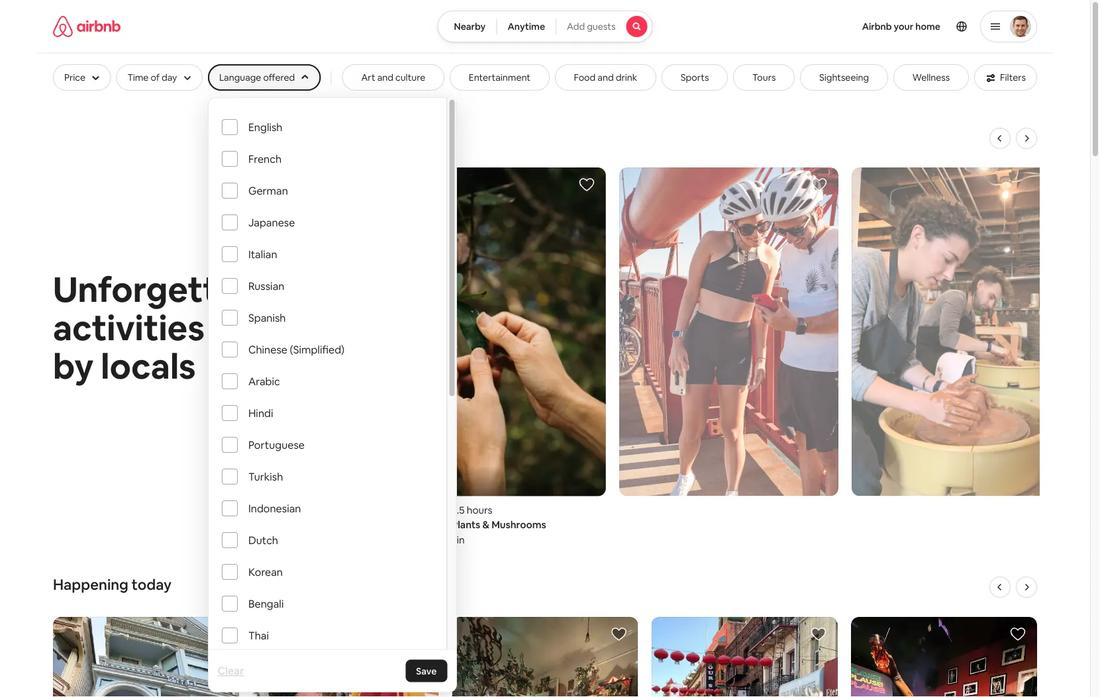 Task type: describe. For each thing, give the bounding box(es) containing it.
activities
[[53, 306, 205, 350]]

· 2.5 hours forage edible plants & mushrooms hosted by caitlin
[[386, 504, 546, 547]]

add
[[567, 21, 585, 32]]

forage
[[386, 519, 419, 532]]

wellness
[[913, 72, 950, 83]]

food
[[574, 72, 596, 83]]

anytime
[[508, 21, 545, 32]]

spanish
[[248, 311, 286, 324]]

hindi
[[248, 406, 273, 420]]

profile element
[[669, 0, 1037, 53]]

russian
[[248, 279, 284, 292]]

french
[[248, 152, 281, 165]]

english
[[248, 120, 282, 133]]

portuguese
[[248, 438, 304, 451]]

add to wishlist image inside forage edible plants & mushrooms group
[[579, 177, 594, 193]]

mushrooms
[[491, 519, 546, 532]]

edible
[[421, 519, 450, 532]]

language
[[219, 72, 261, 83]]

1 horizontal spatial add to wishlist image
[[611, 627, 627, 642]]

Sightseeing button
[[800, 64, 888, 91]]

happening
[[53, 575, 128, 594]]

and for art
[[377, 72, 393, 83]]

happening today
[[53, 575, 172, 594]]

anytime button
[[497, 11, 556, 42]]

thai
[[248, 629, 269, 642]]

sightseeing
[[819, 72, 869, 83]]

caitlin
[[436, 534, 464, 547]]

clear
[[218, 664, 244, 678]]

nearby button
[[438, 11, 497, 42]]

save button
[[406, 660, 447, 683]]

Art and culture button
[[342, 64, 444, 91]]

nearby
[[454, 21, 486, 32]]

&
[[482, 519, 489, 532]]

food and drink
[[574, 72, 637, 83]]

unforgettable
[[53, 267, 288, 312]]

hours
[[467, 504, 492, 517]]

2 horizontal spatial add to wishlist image
[[1010, 627, 1026, 642]]

Wellness button
[[894, 64, 969, 91]]

drink
[[616, 72, 637, 83]]

add guests button
[[556, 11, 653, 42]]

tours
[[752, 72, 776, 83]]

group containing · 2.5 hours forage edible plants & mushrooms hosted by caitlin
[[384, 128, 1071, 550]]

(simplified)
[[289, 342, 344, 356]]

none search field containing nearby
[[438, 11, 653, 42]]

by inside · 2.5 hours forage edible plants & mushrooms hosted by caitlin
[[422, 534, 433, 547]]

and for food
[[598, 72, 614, 83]]

forage edible plants & mushrooms group
[[386, 168, 606, 547]]

art
[[361, 72, 375, 83]]

Sports button
[[662, 64, 728, 91]]

language offered
[[219, 72, 295, 83]]



Task type: locate. For each thing, give the bounding box(es) containing it.
and right art
[[377, 72, 393, 83]]

guests
[[587, 21, 616, 32]]

Tours button
[[733, 64, 795, 91]]

clear button
[[211, 658, 251, 685]]

sports
[[681, 72, 709, 83]]

today
[[132, 575, 172, 594]]

arabic
[[248, 374, 280, 388]]

add to wishlist image
[[811, 177, 827, 193], [212, 627, 228, 642], [811, 627, 827, 642]]

unforgettable activities hosted by locals
[[53, 267, 328, 389]]

hosted
[[386, 534, 420, 547]]

entertainment
[[469, 72, 531, 83]]

dutch
[[248, 533, 278, 547]]

1 vertical spatial by
[[422, 534, 433, 547]]

italian
[[248, 247, 277, 261]]

by inside unforgettable activities hosted by locals
[[53, 344, 94, 389]]

chinese (simplified)
[[248, 342, 344, 356]]

plants
[[452, 519, 480, 532]]

by
[[53, 344, 94, 389], [422, 534, 433, 547]]

and inside "food and drink" button
[[598, 72, 614, 83]]

and inside art and culture button
[[377, 72, 393, 83]]

Entertainment button
[[450, 64, 550, 91]]

1 and from the left
[[377, 72, 393, 83]]

japanese
[[248, 215, 295, 229]]

0 horizontal spatial by
[[53, 344, 94, 389]]

german
[[248, 183, 288, 197]]

2 and from the left
[[598, 72, 614, 83]]

·
[[446, 504, 448, 517]]

culture
[[395, 72, 425, 83]]

1 horizontal spatial by
[[422, 534, 433, 547]]

and
[[377, 72, 393, 83], [598, 72, 614, 83]]

language offered button
[[208, 64, 320, 91]]

indonesian
[[248, 501, 301, 515]]

art and culture
[[361, 72, 425, 83]]

0 horizontal spatial add to wishlist image
[[579, 177, 594, 193]]

1 horizontal spatial and
[[598, 72, 614, 83]]

save
[[416, 665, 437, 677]]

0 vertical spatial by
[[53, 344, 94, 389]]

group
[[384, 128, 1071, 550]]

0 horizontal spatial and
[[377, 72, 393, 83]]

chinese
[[248, 342, 287, 356]]

add to wishlist image
[[579, 177, 594, 193], [611, 627, 627, 642], [1010, 627, 1026, 642]]

korean
[[248, 565, 283, 579]]

pottery in the mission group
[[851, 168, 1071, 496]]

Food and drink button
[[555, 64, 656, 91]]

offered
[[263, 72, 295, 83]]

add guests
[[567, 21, 616, 32]]

2.5
[[451, 504, 464, 517]]

bengali
[[248, 597, 283, 610]]

None search field
[[438, 11, 653, 42]]

locals
[[101, 344, 196, 389]]

hosted
[[212, 306, 328, 350]]

and left drink
[[598, 72, 614, 83]]

turkish
[[248, 470, 283, 483]]



Task type: vqa. For each thing, say whether or not it's contained in the screenshot.
the Turkish
yes



